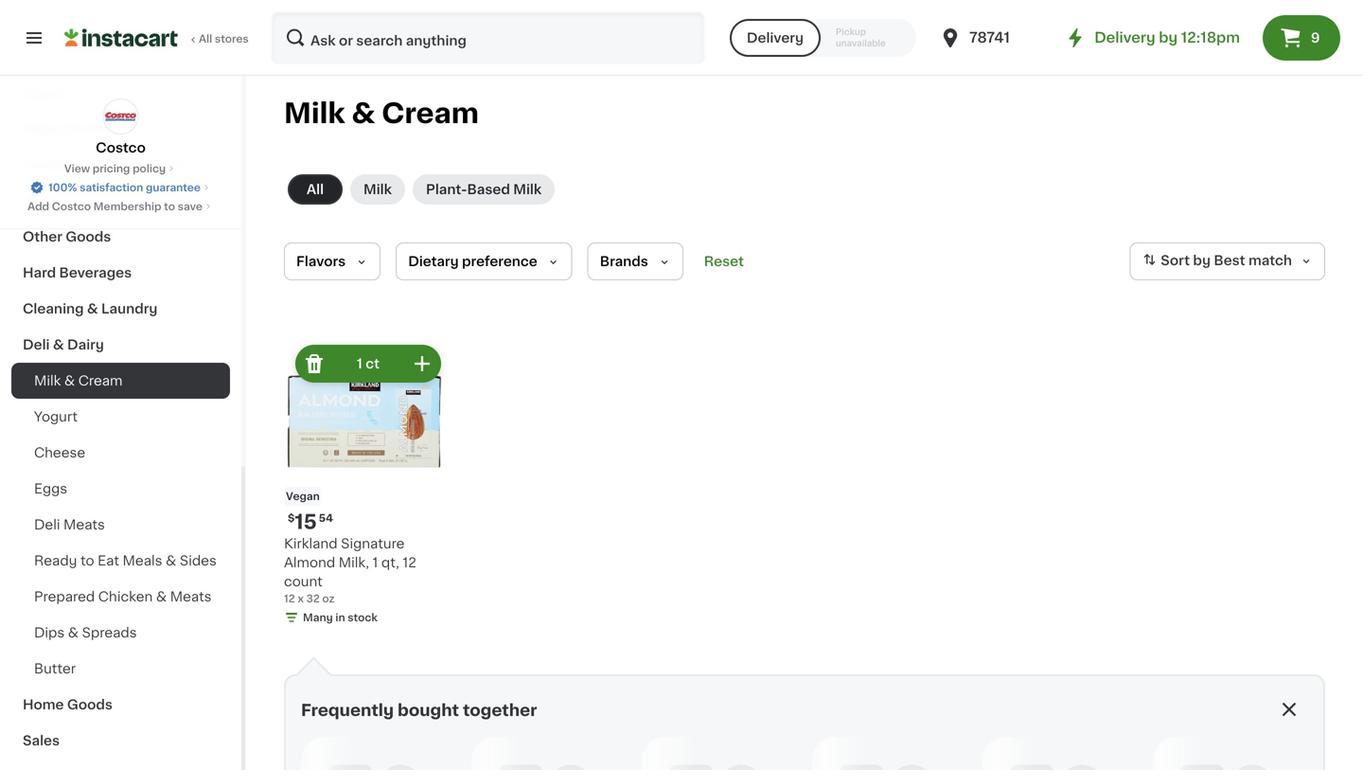 Task type: describe. For each thing, give the bounding box(es) containing it.
frequently
[[301, 702, 394, 718]]

meats inside "link"
[[170, 590, 212, 603]]

to inside add costco membership to save 'link'
[[164, 201, 175, 212]]

dairy
[[67, 338, 104, 351]]

flavors
[[296, 255, 346, 268]]

health & personal care link
[[11, 147, 230, 183]]

butter
[[34, 662, 76, 675]]

other
[[23, 230, 62, 243]]

policy
[[133, 163, 166, 174]]

1 ct
[[357, 357, 380, 370]]

costco link
[[96, 99, 146, 157]]

78741 button
[[940, 11, 1053, 64]]

by for sort
[[1194, 254, 1211, 267]]

78741
[[970, 31, 1011, 45]]

milk & cream inside milk & cream link
[[34, 374, 123, 387]]

1 inside kirkland signature almond milk, 1 qt, 12 count 12 x 32 oz
[[373, 556, 378, 569]]

health & personal care
[[23, 158, 182, 171]]

& up milk link
[[352, 100, 375, 127]]

milk inside the plant-based milk link
[[514, 183, 542, 196]]

dips & spreads
[[34, 626, 137, 639]]

add costco membership to save link
[[28, 199, 214, 214]]

yogurt link
[[11, 399, 230, 435]]

add
[[28, 201, 49, 212]]

brands button
[[588, 242, 684, 280]]

goods for other goods
[[66, 230, 111, 243]]

best
[[1215, 254, 1246, 267]]

plant-based milk
[[426, 183, 542, 196]]

bought
[[398, 702, 459, 718]]

health
[[23, 158, 68, 171]]

instacart logo image
[[64, 27, 178, 49]]

add costco membership to save
[[28, 201, 203, 212]]

match
[[1249, 254, 1293, 267]]

ct
[[366, 357, 380, 370]]

hard
[[23, 266, 56, 279]]

cleaning & laundry link
[[11, 291, 230, 327]]

delivery for delivery
[[747, 31, 804, 45]]

prepared chicken & meats
[[34, 590, 212, 603]]

wine link
[[11, 183, 230, 219]]

paper goods link
[[11, 111, 230, 147]]

milk up all link
[[284, 100, 345, 127]]

preference
[[462, 255, 538, 268]]

based
[[467, 183, 510, 196]]

wine
[[23, 194, 57, 207]]

milk inside milk & cream link
[[34, 374, 61, 387]]

paper goods
[[23, 122, 112, 135]]

delivery button
[[730, 19, 821, 57]]

remove kirkland signature almond milk, 1 qt, 12 count image
[[303, 352, 326, 375]]

together
[[463, 702, 538, 718]]

paper
[[23, 122, 63, 135]]

count
[[284, 575, 323, 588]]

dips
[[34, 626, 65, 639]]

sales
[[23, 734, 60, 747]]

increment quantity of kirkland signature almond milk, 1 qt, 12 count image
[[411, 352, 434, 375]]

9 button
[[1264, 15, 1341, 61]]

oz
[[322, 593, 335, 604]]

liquor link
[[11, 75, 230, 111]]

many in stock
[[303, 612, 378, 623]]

goods for paper goods
[[66, 122, 112, 135]]

all stores
[[199, 34, 249, 44]]

all for all stores
[[199, 34, 212, 44]]

Best match Sort by field
[[1130, 242, 1326, 280]]

dietary preference button
[[396, 242, 573, 280]]

product group
[[284, 341, 445, 629]]

other goods
[[23, 230, 111, 243]]

9
[[1312, 31, 1321, 45]]

sales link
[[11, 723, 230, 759]]

best match
[[1215, 254, 1293, 267]]

eggs link
[[11, 471, 230, 507]]

12:18pm
[[1182, 31, 1241, 45]]

100% satisfaction guarantee
[[48, 182, 201, 193]]

vegan
[[286, 491, 320, 502]]

kirkland
[[284, 537, 338, 550]]

ready
[[34, 554, 77, 567]]

cheese link
[[11, 435, 230, 471]]

home goods link
[[11, 687, 230, 723]]

all link
[[288, 174, 343, 205]]

stock
[[348, 612, 378, 623]]

brands
[[600, 255, 649, 268]]

& down deli & dairy
[[64, 374, 75, 387]]

& left dairy
[[53, 338, 64, 351]]

plant-based milk link
[[413, 174, 555, 205]]

meals
[[123, 554, 162, 567]]

by for delivery
[[1160, 31, 1178, 45]]

eat
[[98, 554, 119, 567]]

0 horizontal spatial 1
[[357, 357, 363, 370]]

& down beverages
[[87, 302, 98, 315]]

pricing
[[93, 163, 130, 174]]



Task type: locate. For each thing, give the bounding box(es) containing it.
1 horizontal spatial 1
[[373, 556, 378, 569]]

by inside 'field'
[[1194, 254, 1211, 267]]

plant-
[[426, 183, 467, 196]]

12
[[403, 556, 417, 569], [284, 593, 295, 604]]

membership
[[94, 201, 161, 212]]

100%
[[48, 182, 77, 193]]

12 right the qt,
[[403, 556, 417, 569]]

milk
[[284, 100, 345, 127], [364, 183, 392, 196], [514, 183, 542, 196], [34, 374, 61, 387]]

1 horizontal spatial costco
[[96, 141, 146, 154]]

0 vertical spatial milk & cream
[[284, 100, 479, 127]]

0 vertical spatial deli
[[23, 338, 50, 351]]

laundry
[[101, 302, 158, 315]]

view pricing policy link
[[64, 161, 177, 176]]

guarantee
[[146, 182, 201, 193]]

0 vertical spatial by
[[1160, 31, 1178, 45]]

ready to eat meals & sides
[[34, 554, 217, 567]]

0 vertical spatial 1
[[357, 357, 363, 370]]

$ 15 54
[[288, 512, 333, 532]]

eggs
[[34, 482, 67, 495]]

cleaning
[[23, 302, 84, 315]]

delivery inside delivery button
[[747, 31, 804, 45]]

0 vertical spatial costco
[[96, 141, 146, 154]]

beverages
[[59, 266, 132, 279]]

milk right based
[[514, 183, 542, 196]]

to inside ready to eat meals & sides link
[[81, 554, 94, 567]]

0 horizontal spatial milk & cream
[[34, 374, 123, 387]]

milk & cream link
[[11, 363, 230, 399]]

2 vertical spatial goods
[[67, 698, 113, 711]]

to
[[164, 201, 175, 212], [81, 554, 94, 567]]

all stores link
[[64, 11, 250, 64]]

1 vertical spatial goods
[[66, 230, 111, 243]]

costco up "personal"
[[96, 141, 146, 154]]

satisfaction
[[80, 182, 143, 193]]

dietary preference
[[408, 255, 538, 268]]

1 vertical spatial deli
[[34, 518, 60, 531]]

almond
[[284, 556, 335, 569]]

1 horizontal spatial meats
[[170, 590, 212, 603]]

cream down dairy
[[78, 374, 123, 387]]

1 vertical spatial cream
[[78, 374, 123, 387]]

deli for deli meats
[[34, 518, 60, 531]]

cheese
[[34, 446, 85, 459]]

0 vertical spatial meats
[[63, 518, 105, 531]]

prepared
[[34, 590, 95, 603]]

signature
[[341, 537, 405, 550]]

delivery by 12:18pm
[[1095, 31, 1241, 45]]

goods
[[66, 122, 112, 135], [66, 230, 111, 243], [67, 698, 113, 711]]

costco logo image
[[103, 99, 139, 135]]

home goods
[[23, 698, 113, 711]]

view
[[64, 163, 90, 174]]

1 vertical spatial 1
[[373, 556, 378, 569]]

stores
[[215, 34, 249, 44]]

all left stores
[[199, 34, 212, 44]]

milk inside milk link
[[364, 183, 392, 196]]

deli & dairy link
[[11, 327, 230, 363]]

12 left "x"
[[284, 593, 295, 604]]

0 horizontal spatial 12
[[284, 593, 295, 604]]

frequently bought together section
[[284, 657, 1326, 770]]

by right sort
[[1194, 254, 1211, 267]]

0 horizontal spatial costco
[[52, 201, 91, 212]]

& right chicken
[[156, 590, 167, 603]]

meats up eat in the left bottom of the page
[[63, 518, 105, 531]]

sort
[[1162, 254, 1191, 267]]

1 horizontal spatial to
[[164, 201, 175, 212]]

cream inside milk & cream link
[[78, 374, 123, 387]]

deli down 'eggs'
[[34, 518, 60, 531]]

hard beverages
[[23, 266, 132, 279]]

0 horizontal spatial to
[[81, 554, 94, 567]]

home
[[23, 698, 64, 711]]

delivery for delivery by 12:18pm
[[1095, 31, 1156, 45]]

1 vertical spatial costco
[[52, 201, 91, 212]]

all left milk link
[[307, 183, 324, 196]]

sort by
[[1162, 254, 1211, 267]]

32
[[307, 593, 320, 604]]

flavors button
[[284, 242, 381, 280]]

1
[[357, 357, 363, 370], [373, 556, 378, 569]]

1 horizontal spatial cream
[[382, 100, 479, 127]]

1 left the qt,
[[373, 556, 378, 569]]

& up 100%
[[71, 158, 82, 171]]

ready to eat meals & sides link
[[11, 543, 230, 579]]

0 horizontal spatial meats
[[63, 518, 105, 531]]

x
[[298, 593, 304, 604]]

0 vertical spatial all
[[199, 34, 212, 44]]

liquor
[[23, 86, 66, 99]]

reset button
[[699, 242, 750, 280]]

prepared chicken & meats link
[[11, 579, 230, 615]]

dips & spreads link
[[11, 615, 230, 651]]

& right dips
[[68, 626, 79, 639]]

to down guarantee
[[164, 201, 175, 212]]

1 vertical spatial by
[[1194, 254, 1211, 267]]

Search field
[[273, 13, 704, 63]]

0 vertical spatial goods
[[66, 122, 112, 135]]

None search field
[[271, 11, 706, 64]]

spreads
[[82, 626, 137, 639]]

yogurt
[[34, 410, 78, 423]]

0 horizontal spatial delivery
[[747, 31, 804, 45]]

0 horizontal spatial by
[[1160, 31, 1178, 45]]

1 vertical spatial all
[[307, 183, 324, 196]]

kirkland signature almond milk, 1 qt, 12 count 12 x 32 oz
[[284, 537, 417, 604]]

0 vertical spatial cream
[[382, 100, 479, 127]]

0 horizontal spatial cream
[[78, 374, 123, 387]]

deli & dairy
[[23, 338, 104, 351]]

view pricing policy
[[64, 163, 166, 174]]

milk,
[[339, 556, 369, 569]]

meats down sides
[[170, 590, 212, 603]]

0 vertical spatial to
[[164, 201, 175, 212]]

personal
[[86, 158, 146, 171]]

& left sides
[[166, 554, 176, 567]]

delivery by 12:18pm link
[[1065, 27, 1241, 49]]

1 horizontal spatial delivery
[[1095, 31, 1156, 45]]

costco down 100%
[[52, 201, 91, 212]]

delivery inside delivery by 12:18pm link
[[1095, 31, 1156, 45]]

1 horizontal spatial all
[[307, 183, 324, 196]]

& inside 'link'
[[68, 626, 79, 639]]

0 horizontal spatial all
[[199, 34, 212, 44]]

cream
[[382, 100, 479, 127], [78, 374, 123, 387]]

1 horizontal spatial 12
[[403, 556, 417, 569]]

butter link
[[11, 651, 230, 687]]

chicken
[[98, 590, 153, 603]]

milk & cream up milk link
[[284, 100, 479, 127]]

100% satisfaction guarantee button
[[29, 176, 212, 195]]

1 left ct
[[357, 357, 363, 370]]

0 vertical spatial 12
[[403, 556, 417, 569]]

goods up health & personal care
[[66, 122, 112, 135]]

cream up plant-
[[382, 100, 479, 127]]

goods for home goods
[[67, 698, 113, 711]]

1 vertical spatial meats
[[170, 590, 212, 603]]

other goods link
[[11, 219, 230, 255]]

deli for deli & dairy
[[23, 338, 50, 351]]

frequently bought together
[[301, 702, 538, 718]]

all for all
[[307, 183, 324, 196]]

milk & cream down dairy
[[34, 374, 123, 387]]

to left eat in the left bottom of the page
[[81, 554, 94, 567]]

goods up beverages
[[66, 230, 111, 243]]

15
[[295, 512, 317, 532]]

deli
[[23, 338, 50, 351], [34, 518, 60, 531]]

hard beverages link
[[11, 255, 230, 291]]

deli meats
[[34, 518, 105, 531]]

deli down cleaning
[[23, 338, 50, 351]]

1 horizontal spatial by
[[1194, 254, 1211, 267]]

in
[[336, 612, 345, 623]]

delivery
[[1095, 31, 1156, 45], [747, 31, 804, 45]]

meats
[[63, 518, 105, 531], [170, 590, 212, 603]]

&
[[352, 100, 375, 127], [71, 158, 82, 171], [87, 302, 98, 315], [53, 338, 64, 351], [64, 374, 75, 387], [166, 554, 176, 567], [156, 590, 167, 603], [68, 626, 79, 639]]

54
[[319, 513, 333, 523]]

goods right home
[[67, 698, 113, 711]]

service type group
[[730, 19, 917, 57]]

by left 12:18pm
[[1160, 31, 1178, 45]]

milk right all link
[[364, 183, 392, 196]]

& inside "link"
[[156, 590, 167, 603]]

milk up yogurt
[[34, 374, 61, 387]]

1 vertical spatial milk & cream
[[34, 374, 123, 387]]

1 vertical spatial to
[[81, 554, 94, 567]]

1 horizontal spatial milk & cream
[[284, 100, 479, 127]]

care
[[149, 158, 182, 171]]

qt,
[[382, 556, 400, 569]]

reset
[[704, 255, 744, 268]]

many
[[303, 612, 333, 623]]

by
[[1160, 31, 1178, 45], [1194, 254, 1211, 267]]

costco inside 'link'
[[52, 201, 91, 212]]

1 vertical spatial 12
[[284, 593, 295, 604]]



Task type: vqa. For each thing, say whether or not it's contained in the screenshot.
Almonds
no



